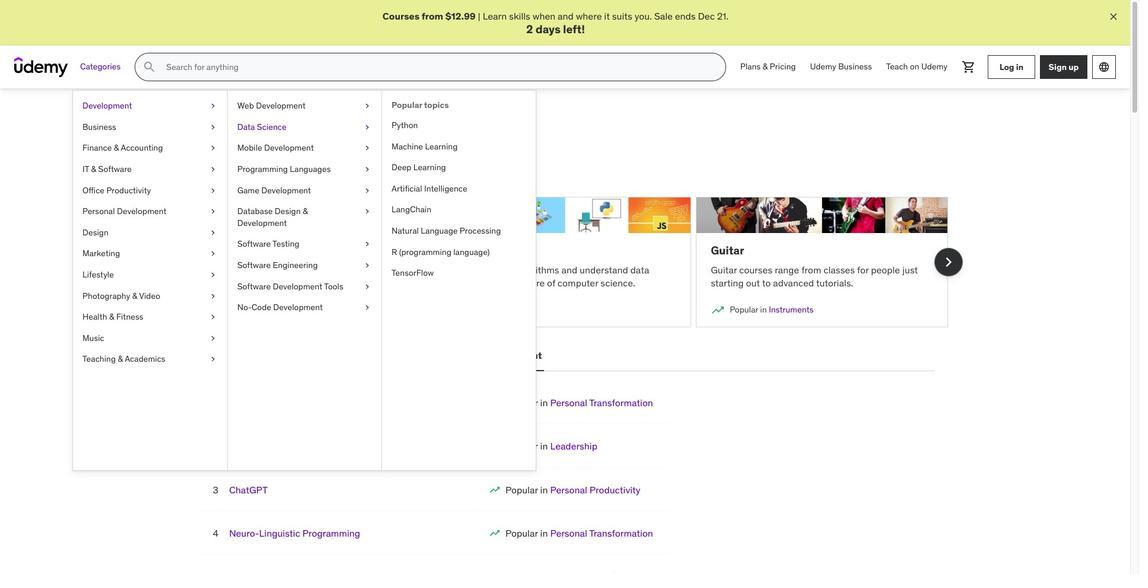 Task type: vqa. For each thing, say whether or not it's contained in the screenshot.
tab list
no



Task type: describe. For each thing, give the bounding box(es) containing it.
development inside database design & development
[[237, 218, 287, 228]]

& for accounting
[[114, 143, 119, 153]]

ends
[[675, 10, 696, 22]]

learn
[[197, 277, 218, 289]]

sign
[[1049, 62, 1067, 72]]

software for software engineering
[[237, 260, 271, 271]]

popular in image
[[711, 303, 725, 317]]

tools
[[324, 281, 343, 292]]

finance & accounting link
[[73, 138, 227, 159]]

web development link
[[228, 96, 382, 117]]

langchain
[[392, 204, 431, 215]]

data science
[[237, 122, 287, 132]]

popular for second "personal transformation" "link"
[[506, 528, 538, 539]]

learning inside carousel element
[[245, 243, 292, 258]]

deep learning link
[[382, 157, 536, 178]]

personal development for 'personal development' link
[[82, 206, 166, 217]]

software development tools link
[[228, 276, 382, 297]]

0 horizontal spatial skills
[[427, 151, 448, 163]]

science.
[[601, 277, 635, 289]]

artificial intelligence link
[[382, 178, 536, 200]]

tutorials.
[[816, 277, 853, 289]]

artificial intelligence
[[392, 183, 467, 194]]

on
[[910, 61, 919, 72]]

1 cell from the top
[[506, 397, 653, 409]]

at
[[499, 277, 508, 289]]

chatgpt link
[[229, 484, 268, 496]]

software for software testing
[[237, 239, 271, 249]]

python link
[[382, 115, 536, 136]]

advanced
[[773, 277, 814, 289]]

& inside carousel element
[[274, 305, 279, 315]]

health & fitness link
[[73, 307, 227, 328]]

xsmall image for teaching & academics
[[208, 354, 218, 365]]

log in link
[[988, 55, 1035, 79]]

to right how
[[410, 264, 419, 276]]

no-
[[237, 302, 252, 313]]

xsmall image for web development
[[363, 100, 372, 112]]

machine inside carousel element
[[197, 243, 242, 258]]

learn to build algorithms and understand data structures at the core of computer science.
[[454, 264, 649, 289]]

out
[[746, 277, 760, 289]]

xsmall image for business
[[208, 122, 218, 133]]

teach
[[317, 264, 340, 276]]

from inside courses from $12.99 | learn skills when and where it suits you. sale ends dec 21. 2 days left!
[[422, 10, 443, 22]]

2
[[526, 22, 533, 36]]

natural language processing
[[392, 225, 501, 236]]

software engineering
[[237, 260, 318, 271]]

xsmall image for software development tools
[[363, 281, 372, 293]]

natural
[[392, 225, 419, 236]]

software engineering link
[[228, 255, 382, 276]]

in for instruments link
[[760, 305, 767, 315]]

popular for the "personal productivity" link
[[506, 484, 538, 496]]

business inside the udemy business link
[[838, 61, 872, 72]]

game development
[[237, 185, 311, 196]]

it & software link
[[73, 159, 227, 180]]

sale
[[654, 10, 673, 22]]

courses
[[739, 264, 773, 276]]

or
[[324, 151, 333, 163]]

video
[[139, 290, 160, 301]]

popular topics
[[392, 100, 449, 110]]

& for software
[[91, 164, 96, 174]]

topics inside data science element
[[424, 100, 449, 110]]

xsmall image for marketing
[[208, 248, 218, 260]]

& for pricing
[[763, 61, 768, 72]]

artificial
[[392, 183, 422, 194]]

transformation for 1st "personal transformation" "link" from the top
[[589, 397, 653, 409]]

4
[[213, 528, 218, 539]]

game
[[237, 185, 259, 196]]

finance
[[82, 143, 112, 153]]

you.
[[635, 10, 652, 22]]

personal inside button
[[440, 350, 479, 362]]

deep
[[392, 162, 411, 173]]

5 cell from the top
[[506, 571, 653, 574]]

popular inside data science element
[[392, 100, 422, 110]]

design inside database design & development
[[275, 206, 301, 217]]

xsmall image for music
[[208, 333, 218, 344]]

$12.99
[[445, 10, 476, 22]]

development for mobile development 'link'
[[264, 143, 314, 153]]

carousel element
[[182, 183, 963, 342]]

and inside courses from $12.99 | learn skills when and where it suits you. sale ends dec 21. 2 days left!
[[558, 10, 574, 22]]

programming languages
[[237, 164, 331, 174]]

xsmall image for game development
[[363, 185, 372, 197]]

guitar courses range from classes for people just starting out to advanced tutorials.
[[711, 264, 918, 289]]

popular in personal transformation for 1st "personal transformation" "link" from the top
[[506, 397, 653, 409]]

music
[[82, 333, 104, 343]]

popular for 1st "personal transformation" "link" from the top
[[506, 397, 538, 409]]

xsmall image for data science
[[363, 122, 372, 133]]

marketing
[[82, 248, 120, 259]]

development link
[[73, 96, 227, 117]]

use
[[197, 264, 213, 276]]

r (programming language) link
[[382, 242, 536, 263]]

learn for algorithms
[[454, 264, 478, 276]]

data science element
[[382, 91, 536, 471]]

days
[[536, 22, 561, 36]]

programming languages link
[[228, 159, 382, 180]]

learn for popular and trending topics
[[182, 151, 206, 163]]

xsmall image for software engineering
[[363, 260, 372, 271]]

it
[[82, 164, 89, 174]]

3 cell from the top
[[506, 484, 641, 496]]

people
[[871, 264, 900, 276]]

udemy business
[[810, 61, 872, 72]]

natural language processing link
[[382, 221, 536, 242]]

suits
[[612, 10, 632, 22]]

learn inside courses from $12.99 | learn skills when and where it suits you. sale ends dec 21. 2 days left!
[[483, 10, 507, 22]]

xsmall image for mobile development
[[363, 143, 372, 154]]

database
[[237, 206, 273, 217]]

core
[[526, 277, 545, 289]]

r (programming language)
[[392, 247, 490, 257]]

tensorflow
[[392, 268, 434, 278]]

courses from $12.99 | learn skills when and where it suits you. sale ends dec 21. 2 days left!
[[383, 10, 729, 36]]

business inside business link
[[82, 122, 116, 132]]

development for game development link
[[261, 185, 311, 196]]

where
[[576, 10, 602, 22]]

guitar for guitar courses range from classes for people just starting out to advanced tutorials.
[[711, 264, 737, 276]]

in for the "personal productivity" link
[[540, 484, 548, 496]]

of
[[547, 277, 555, 289]]

build
[[491, 264, 512, 276]]

language)
[[453, 247, 490, 257]]

software testing
[[237, 239, 300, 249]]

popular in data & analytics
[[216, 305, 315, 315]]

from inside guitar courses range from classes for people just starting out to advanced tutorials.
[[802, 264, 822, 276]]

log in
[[1000, 62, 1024, 72]]

range
[[775, 264, 799, 276]]

dec
[[698, 10, 715, 22]]

popular and trending topics
[[182, 117, 380, 135]]

bestselling
[[198, 350, 249, 362]]

something
[[208, 151, 253, 163]]

learning for deep learning link
[[413, 162, 446, 173]]

data & analytics link
[[255, 305, 315, 315]]

xsmall image for health & fitness
[[208, 312, 218, 323]]

1 horizontal spatial productivity
[[590, 484, 641, 496]]

office productivity
[[82, 185, 151, 196]]

teach on udemy link
[[879, 53, 955, 81]]

2 personal transformation link from the top
[[550, 528, 653, 539]]

health & fitness
[[82, 312, 143, 322]]

choose a language image
[[1098, 61, 1110, 73]]

neuro-
[[229, 528, 259, 539]]

categories
[[80, 61, 121, 72]]

21.
[[717, 10, 729, 22]]



Task type: locate. For each thing, give the bounding box(es) containing it.
languages
[[290, 164, 331, 174]]

learn
[[483, 10, 507, 22], [182, 151, 206, 163], [454, 264, 478, 276]]

personal for third cell from the top of the page
[[550, 484, 587, 496]]

machine learning inside carousel element
[[197, 243, 292, 258]]

software up data.
[[237, 260, 271, 271]]

to up structures
[[480, 264, 489, 276]]

python
[[392, 120, 418, 131]]

machine learning up statistical
[[197, 243, 292, 258]]

learn up structures
[[454, 264, 478, 276]]

code
[[252, 302, 271, 313]]

xsmall image inside music link
[[208, 333, 218, 344]]

xsmall image inside software testing link
[[363, 239, 372, 250]]

1 personal transformation link from the top
[[550, 397, 653, 409]]

1 vertical spatial popular in image
[[489, 484, 501, 496]]

popular for leadership link
[[506, 441, 538, 452]]

& left video
[[132, 290, 137, 301]]

and inside the learn to build algorithms and understand data structures at the core of computer science.
[[562, 264, 577, 276]]

0 vertical spatial productivity
[[106, 185, 151, 196]]

& inside finance & accounting link
[[114, 143, 119, 153]]

0 horizontal spatial udemy
[[810, 61, 836, 72]]

lifestyle link
[[73, 265, 227, 286]]

development for web development link
[[256, 100, 306, 111]]

leadership link
[[550, 441, 598, 452]]

popular in instruments
[[730, 305, 814, 315]]

0 vertical spatial guitar
[[711, 243, 744, 258]]

development for personal development button
[[481, 350, 542, 362]]

courses
[[383, 10, 420, 22]]

understand
[[580, 264, 628, 276]]

no-code development
[[237, 302, 323, 313]]

office
[[82, 185, 104, 196]]

xsmall image inside office productivity link
[[208, 185, 218, 197]]

xsmall image inside finance & accounting link
[[208, 143, 218, 154]]

xsmall image for personal development
[[208, 206, 218, 218]]

in down popular in personal productivity
[[540, 528, 548, 539]]

& for academics
[[118, 354, 123, 365]]

left!
[[563, 22, 585, 36]]

2 vertical spatial learn
[[454, 264, 478, 276]]

Search for anything text field
[[164, 57, 711, 77]]

design
[[275, 206, 301, 217], [82, 227, 108, 238]]

& right teaching
[[118, 354, 123, 365]]

1 guitar from the top
[[711, 243, 744, 258]]

business left teach
[[838, 61, 872, 72]]

0 vertical spatial programming
[[237, 164, 288, 174]]

to right out
[[762, 277, 771, 289]]

xsmall image for lifestyle
[[208, 269, 218, 281]]

lifestyle
[[82, 269, 114, 280]]

popular for data & analytics link in the left bottom of the page
[[216, 305, 244, 315]]

personal development
[[82, 206, 166, 217], [440, 350, 542, 362]]

how
[[390, 264, 408, 276]]

1 horizontal spatial design
[[275, 206, 301, 217]]

0 horizontal spatial productivity
[[106, 185, 151, 196]]

in down data.
[[246, 305, 253, 315]]

0 horizontal spatial design
[[82, 227, 108, 238]]

data
[[237, 122, 255, 132], [255, 305, 272, 315]]

xsmall image left database
[[208, 206, 218, 218]]

instruments link
[[769, 305, 814, 315]]

1 vertical spatial learn
[[182, 151, 206, 163]]

xsmall image up bestselling on the left bottom
[[208, 333, 218, 344]]

2 vertical spatial from
[[220, 277, 240, 289]]

1 vertical spatial design
[[82, 227, 108, 238]]

xsmall image up use
[[208, 248, 218, 260]]

& inside photography & video link
[[132, 290, 137, 301]]

guitar inside guitar courses range from classes for people just starting out to advanced tutorials.
[[711, 264, 737, 276]]

udemy right on
[[921, 61, 948, 72]]

next image
[[939, 253, 958, 272]]

xsmall image inside no-code development link
[[363, 302, 372, 314]]

0 vertical spatial from
[[422, 10, 443, 22]]

xsmall image inside lifestyle link
[[208, 269, 218, 281]]

development inside button
[[481, 350, 542, 362]]

2 udemy from the left
[[921, 61, 948, 72]]

engineering
[[273, 260, 318, 271]]

1 horizontal spatial skills
[[509, 10, 530, 22]]

teaching
[[82, 354, 116, 365]]

2 vertical spatial popular in image
[[489, 528, 501, 539]]

& for fitness
[[109, 312, 114, 322]]

guitar for guitar
[[711, 243, 744, 258]]

to inside the learn to build algorithms and understand data structures at the core of computer science.
[[480, 264, 489, 276]]

1 popular in personal transformation from the top
[[506, 397, 653, 409]]

xsmall image up computers
[[363, 239, 372, 250]]

mobile development
[[237, 143, 314, 153]]

in up popular in leadership
[[540, 397, 548, 409]]

0 vertical spatial machine learning
[[392, 141, 458, 152]]

xsmall image up your
[[363, 122, 372, 133]]

neuro-linguistic programming
[[229, 528, 360, 539]]

cell
[[506, 397, 653, 409], [506, 441, 598, 452], [506, 484, 641, 496], [506, 528, 653, 539], [506, 571, 653, 574]]

popular in image
[[197, 303, 211, 317], [489, 484, 501, 496], [489, 528, 501, 539]]

0 vertical spatial learning
[[425, 141, 458, 152]]

transformation for second "personal transformation" "link"
[[589, 528, 653, 539]]

xsmall image for no-code development
[[363, 302, 372, 314]]

(programming
[[399, 247, 451, 257]]

development for 'personal development' link
[[117, 206, 166, 217]]

in left leadership
[[540, 441, 548, 452]]

& right finance
[[114, 143, 119, 153]]

xsmall image for photography & video
[[208, 290, 218, 302]]

popular in personal transformation
[[506, 397, 653, 409], [506, 528, 653, 539]]

xsmall image
[[208, 100, 218, 112], [363, 122, 372, 133], [208, 206, 218, 218], [363, 239, 372, 250], [208, 248, 218, 260], [363, 260, 372, 271], [208, 269, 218, 281], [208, 312, 218, 323], [208, 333, 218, 344]]

& inside database design & development
[[303, 206, 308, 217]]

xsmall image inside photography & video link
[[208, 290, 218, 302]]

2 cell from the top
[[506, 441, 598, 452]]

data
[[631, 264, 649, 276]]

udemy right the pricing
[[810, 61, 836, 72]]

1 vertical spatial skills
[[427, 151, 448, 163]]

4 cell from the top
[[506, 528, 653, 539]]

0 horizontal spatial programming
[[237, 164, 288, 174]]

accounting
[[121, 143, 163, 153]]

xsmall image inside game development link
[[363, 185, 372, 197]]

from up the advanced
[[802, 264, 822, 276]]

trending
[[272, 117, 334, 135]]

xsmall image inside software engineering link
[[363, 260, 372, 271]]

xsmall image inside design link
[[208, 227, 218, 239]]

data inside carousel element
[[255, 305, 272, 315]]

in for data & analytics link in the left bottom of the page
[[246, 305, 253, 315]]

in for 1st "personal transformation" "link" from the top
[[540, 397, 548, 409]]

& right code
[[274, 305, 279, 315]]

1 vertical spatial programming
[[303, 528, 360, 539]]

chatgpt
[[229, 484, 268, 496]]

personal transformation link
[[550, 397, 653, 409], [550, 528, 653, 539]]

0 horizontal spatial business
[[82, 122, 116, 132]]

xsmall image for office productivity
[[208, 185, 218, 197]]

1 vertical spatial machine learning
[[197, 243, 292, 258]]

1 horizontal spatial learn
[[454, 264, 478, 276]]

xsmall image inside it & software link
[[208, 164, 218, 175]]

0 vertical spatial skills
[[509, 10, 530, 22]]

computers
[[343, 264, 388, 276]]

development inside 'link'
[[264, 143, 314, 153]]

software up statistical
[[237, 239, 271, 249]]

xsmall image for it & software
[[208, 164, 218, 175]]

software up office productivity
[[98, 164, 132, 174]]

software
[[98, 164, 132, 174], [237, 239, 271, 249], [237, 260, 271, 271], [237, 281, 271, 292]]

0 horizontal spatial from
[[220, 277, 240, 289]]

and up left!
[[558, 10, 574, 22]]

& for video
[[132, 290, 137, 301]]

0 vertical spatial popular in image
[[197, 303, 211, 317]]

& right health
[[109, 312, 114, 322]]

1 vertical spatial learning
[[413, 162, 446, 173]]

personal for 4th cell
[[550, 528, 587, 539]]

database design & development link
[[228, 201, 382, 234]]

from inside use statistical probability to teach computers how to learn from data.
[[220, 277, 240, 289]]

software for software development tools
[[237, 281, 271, 292]]

0 vertical spatial learn
[[483, 10, 507, 22]]

when
[[533, 10, 556, 22]]

xsmall image left web
[[208, 100, 218, 112]]

development for software development tools link
[[273, 281, 322, 292]]

xsmall image left no-
[[208, 312, 218, 323]]

xsmall image inside development link
[[208, 100, 218, 112]]

personal for first cell
[[550, 397, 587, 409]]

xsmall image for programming languages
[[363, 164, 372, 175]]

to up software development tools link
[[306, 264, 314, 276]]

xsmall image inside marketing link
[[208, 248, 218, 260]]

xsmall image inside teaching & academics link
[[208, 354, 218, 365]]

no-code development link
[[228, 297, 382, 318]]

0 vertical spatial and
[[558, 10, 574, 22]]

learning up the software engineering
[[245, 243, 292, 258]]

and up computer
[[562, 264, 577, 276]]

0 horizontal spatial machine learning
[[197, 243, 292, 258]]

1 horizontal spatial business
[[838, 61, 872, 72]]

machine inside machine learning link
[[392, 141, 423, 152]]

personal
[[82, 206, 115, 217], [440, 350, 479, 362], [550, 397, 587, 409], [550, 484, 587, 496], [550, 528, 587, 539]]

0 horizontal spatial learn
[[182, 151, 206, 163]]

1 vertical spatial personal development
[[440, 350, 542, 362]]

|
[[478, 10, 481, 22]]

xsmall image for finance & accounting
[[208, 143, 218, 154]]

close image
[[1108, 11, 1120, 23]]

1 horizontal spatial udemy
[[921, 61, 948, 72]]

2 guitar from the top
[[711, 264, 737, 276]]

& inside it & software link
[[91, 164, 96, 174]]

use statistical probability to teach computers how to learn from data.
[[197, 264, 419, 289]]

0 vertical spatial personal development
[[82, 206, 166, 217]]

skills
[[509, 10, 530, 22], [427, 151, 448, 163]]

photography & video link
[[73, 286, 227, 307]]

data science link
[[228, 117, 382, 138]]

popular in image for popular in data & analytics
[[197, 303, 211, 317]]

machine learning inside data science element
[[392, 141, 458, 152]]

0 vertical spatial data
[[237, 122, 255, 132]]

from down statistical
[[220, 277, 240, 289]]

0 vertical spatial design
[[275, 206, 301, 217]]

2 vertical spatial learning
[[245, 243, 292, 258]]

office productivity link
[[73, 180, 227, 201]]

topics up improve
[[336, 117, 380, 135]]

1 horizontal spatial machine
[[392, 141, 423, 152]]

0 vertical spatial transformation
[[589, 397, 653, 409]]

teach on udemy
[[886, 61, 948, 72]]

& inside plans & pricing link
[[763, 61, 768, 72]]

popular in personal transformation down popular in personal productivity
[[506, 528, 653, 539]]

in down popular in leadership
[[540, 484, 548, 496]]

and up mobile at the left
[[242, 117, 269, 135]]

0 horizontal spatial machine
[[197, 243, 242, 258]]

xsmall image for development
[[208, 100, 218, 112]]

in right log on the top of page
[[1016, 62, 1024, 72]]

xsmall image left data.
[[208, 269, 218, 281]]

skills right existing
[[427, 151, 448, 163]]

udemy business link
[[803, 53, 879, 81]]

2 horizontal spatial from
[[802, 264, 822, 276]]

software up code
[[237, 281, 271, 292]]

linguistic
[[259, 528, 300, 539]]

1 vertical spatial from
[[802, 264, 822, 276]]

1 vertical spatial business
[[82, 122, 116, 132]]

mobile development link
[[228, 138, 382, 159]]

2 popular in personal transformation from the top
[[506, 528, 653, 539]]

popular in image for popular in personal productivity
[[489, 484, 501, 496]]

design down game development
[[275, 206, 301, 217]]

machine down 'python'
[[392, 141, 423, 152]]

2 transformation from the top
[[589, 528, 653, 539]]

bestselling button
[[196, 342, 252, 370]]

skills inside courses from $12.99 | learn skills when and where it suits you. sale ends dec 21. 2 days left!
[[509, 10, 530, 22]]

design up marketing on the left
[[82, 227, 108, 238]]

intelligence
[[424, 183, 467, 194]]

xsmall image inside software development tools link
[[363, 281, 372, 293]]

1 transformation from the top
[[589, 397, 653, 409]]

0 vertical spatial business
[[838, 61, 872, 72]]

for
[[857, 264, 869, 276]]

0 vertical spatial machine
[[392, 141, 423, 152]]

xsmall image for design
[[208, 227, 218, 239]]

1 vertical spatial topics
[[336, 117, 380, 135]]

1 vertical spatial and
[[242, 117, 269, 135]]

learning for machine learning link
[[425, 141, 458, 152]]

1 horizontal spatial machine learning
[[392, 141, 458, 152]]

to inside guitar courses range from classes for people just starting out to advanced tutorials.
[[762, 277, 771, 289]]

new
[[304, 151, 322, 163]]

in for second "personal transformation" "link"
[[540, 528, 548, 539]]

skills up 2
[[509, 10, 530, 22]]

1 horizontal spatial topics
[[424, 100, 449, 110]]

0 horizontal spatial personal development
[[82, 206, 166, 217]]

programming right linguistic
[[303, 528, 360, 539]]

learn right |
[[483, 10, 507, 22]]

plans
[[740, 61, 761, 72]]

learn left something
[[182, 151, 206, 163]]

1 udemy from the left
[[810, 61, 836, 72]]

xsmall image
[[363, 100, 372, 112], [208, 122, 218, 133], [208, 143, 218, 154], [363, 143, 372, 154], [208, 164, 218, 175], [363, 164, 372, 175], [208, 185, 218, 197], [363, 185, 372, 197], [363, 206, 372, 218], [208, 227, 218, 239], [363, 281, 372, 293], [208, 290, 218, 302], [363, 302, 372, 314], [208, 354, 218, 365]]

plans & pricing link
[[733, 53, 803, 81]]

xsmall image for database design & development
[[363, 206, 372, 218]]

xsmall image inside health & fitness link
[[208, 312, 218, 323]]

machine learning up "deep learning"
[[392, 141, 458, 152]]

teaching & academics
[[82, 354, 165, 365]]

xsmall image inside 'personal development' link
[[208, 206, 218, 218]]

1 horizontal spatial personal development
[[440, 350, 542, 362]]

business up finance
[[82, 122, 116, 132]]

in left instruments
[[760, 305, 767, 315]]

0 vertical spatial topics
[[424, 100, 449, 110]]

and
[[558, 10, 574, 22], [242, 117, 269, 135], [562, 264, 577, 276]]

learning down python link
[[425, 141, 458, 152]]

& right plans
[[763, 61, 768, 72]]

shopping cart with 0 items image
[[962, 60, 976, 74]]

in for leadership link
[[540, 441, 548, 452]]

popular in personal productivity
[[506, 484, 641, 496]]

xsmall image for software testing
[[363, 239, 372, 250]]

xsmall image left how
[[363, 260, 372, 271]]

personal transformation link up leadership link
[[550, 397, 653, 409]]

xsmall image inside business link
[[208, 122, 218, 133]]

programming down completely
[[237, 164, 288, 174]]

xsmall image inside web development link
[[363, 100, 372, 112]]

algorithms
[[514, 264, 559, 276]]

xsmall image inside data science link
[[363, 122, 372, 133]]

0 horizontal spatial topics
[[336, 117, 380, 135]]

learn inside the learn to build algorithms and understand data structures at the core of computer science.
[[454, 264, 478, 276]]

popular in personal transformation up leadership link
[[506, 397, 653, 409]]

submit search image
[[143, 60, 157, 74]]

1 vertical spatial popular in personal transformation
[[506, 528, 653, 539]]

& right it
[[91, 164, 96, 174]]

1 vertical spatial transformation
[[589, 528, 653, 539]]

1 vertical spatial machine
[[197, 243, 242, 258]]

personal development link
[[73, 201, 227, 222]]

data right no-
[[255, 305, 272, 315]]

analytics
[[281, 305, 315, 315]]

data.
[[242, 277, 264, 289]]

udemy
[[810, 61, 836, 72], [921, 61, 948, 72]]

pricing
[[770, 61, 796, 72]]

1 vertical spatial productivity
[[590, 484, 641, 496]]

music link
[[73, 328, 227, 349]]

1 vertical spatial data
[[255, 305, 272, 315]]

& inside teaching & academics link
[[118, 354, 123, 365]]

popular in image inside carousel element
[[197, 303, 211, 317]]

topics up python link
[[424, 100, 449, 110]]

from left $12.99
[[422, 10, 443, 22]]

up
[[1069, 62, 1079, 72]]

personal development inside button
[[440, 350, 542, 362]]

xsmall image inside mobile development 'link'
[[363, 143, 372, 154]]

2 horizontal spatial learn
[[483, 10, 507, 22]]

your
[[371, 151, 390, 163]]

data down web
[[237, 122, 255, 132]]

0 vertical spatial personal transformation link
[[550, 397, 653, 409]]

log
[[1000, 62, 1014, 72]]

popular for instruments link
[[730, 305, 758, 315]]

1 vertical spatial guitar
[[711, 264, 737, 276]]

popular in personal transformation for second "personal transformation" "link"
[[506, 528, 653, 539]]

xsmall image inside programming languages link
[[363, 164, 372, 175]]

xsmall image inside database design & development "link"
[[363, 206, 372, 218]]

popular in image for popular in personal transformation
[[489, 528, 501, 539]]

machine up use
[[197, 243, 242, 258]]

& down game development link
[[303, 206, 308, 217]]

1 horizontal spatial programming
[[303, 528, 360, 539]]

0 vertical spatial popular in personal transformation
[[506, 397, 653, 409]]

udemy image
[[14, 57, 68, 77]]

leadership
[[550, 441, 598, 452]]

2 vertical spatial and
[[562, 264, 577, 276]]

probability
[[259, 264, 304, 276]]

personal development for personal development button
[[440, 350, 542, 362]]

machine learning
[[392, 141, 458, 152], [197, 243, 292, 258]]

1 vertical spatial personal transformation link
[[550, 528, 653, 539]]

testing
[[273, 239, 300, 249]]

personal transformation link down the "personal productivity" link
[[550, 528, 653, 539]]

classes
[[824, 264, 855, 276]]

improve
[[335, 151, 369, 163]]

it & software
[[82, 164, 132, 174]]

& inside health & fitness link
[[109, 312, 114, 322]]

existing
[[392, 151, 425, 163]]

neuro-linguistic programming link
[[229, 528, 360, 539]]

1 horizontal spatial from
[[422, 10, 443, 22]]

learning up artificial intelligence
[[413, 162, 446, 173]]



